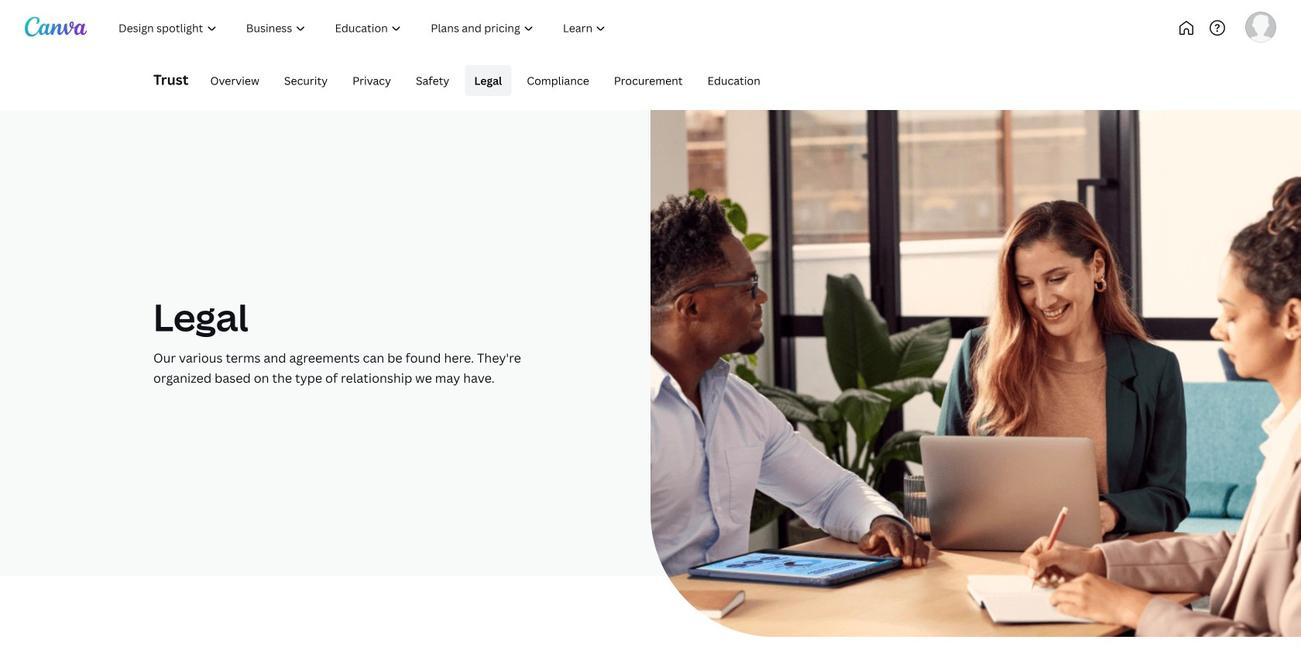 Task type: locate. For each thing, give the bounding box(es) containing it.
menu bar
[[195, 65, 770, 96]]



Task type: describe. For each thing, give the bounding box(es) containing it.
top level navigation element
[[105, 12, 672, 43]]



Task type: vqa. For each thing, say whether or not it's contained in the screenshot.
'Top level navigation' ELEMENT
yes



